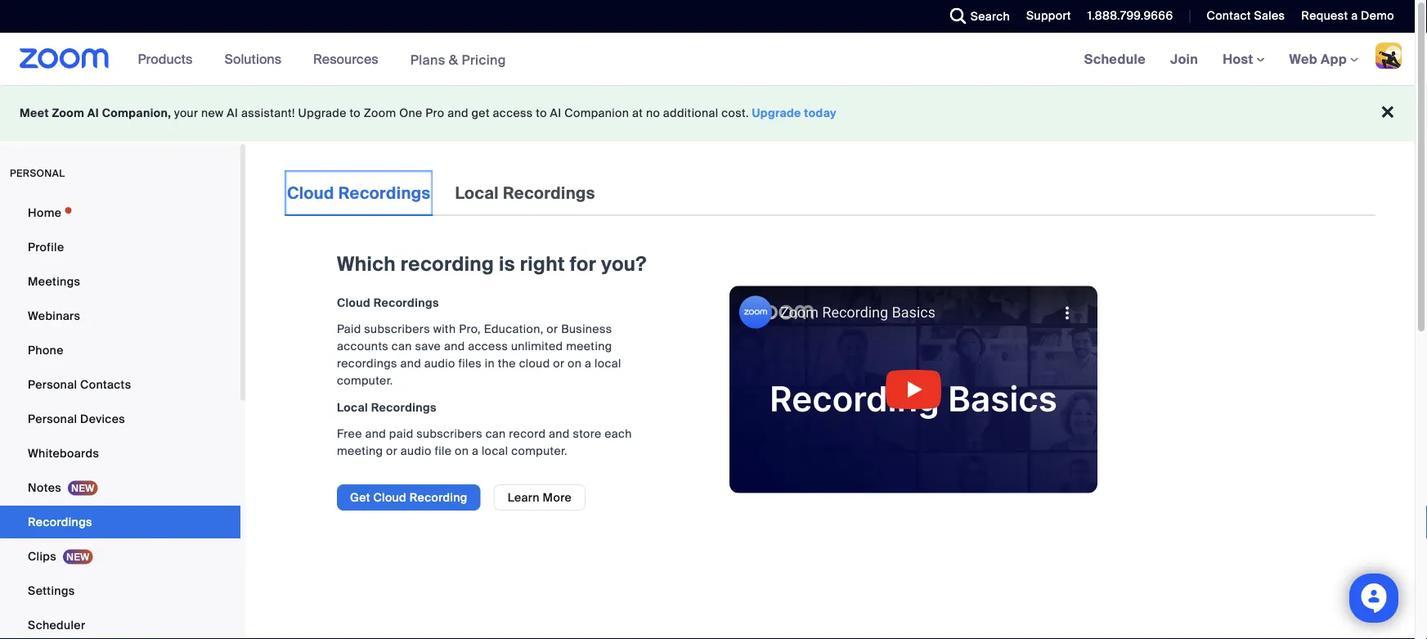 Task type: locate. For each thing, give the bounding box(es) containing it.
ai
[[87, 106, 99, 121], [227, 106, 238, 121], [550, 106, 562, 121]]

computer. down 'recordings'
[[337, 373, 393, 388]]

education,
[[484, 322, 544, 337]]

meetings navigation
[[1072, 33, 1416, 86]]

and left store
[[549, 426, 570, 441]]

1 vertical spatial access
[[468, 339, 508, 354]]

product information navigation
[[126, 33, 519, 86]]

get cloud recording button
[[337, 484, 481, 511]]

subscribers up file
[[417, 426, 483, 441]]

1 personal from the top
[[28, 377, 77, 392]]

0 horizontal spatial zoom
[[52, 106, 84, 121]]

file
[[435, 443, 452, 459]]

for
[[570, 252, 597, 277]]

1 vertical spatial or
[[553, 356, 565, 371]]

1 horizontal spatial local
[[455, 182, 499, 203]]

personal for personal devices
[[28, 411, 77, 426]]

local recordings inside tab
[[455, 182, 595, 203]]

contact sales link
[[1195, 0, 1290, 33], [1207, 8, 1286, 23]]

1 horizontal spatial computer.
[[512, 443, 568, 459]]

cloud recordings up which
[[287, 182, 431, 203]]

0 horizontal spatial cloud
[[287, 182, 334, 203]]

request a demo link
[[1290, 0, 1416, 33], [1302, 8, 1395, 23]]

phone
[[28, 342, 64, 358]]

meeting
[[566, 339, 612, 354], [337, 443, 383, 459]]

1 horizontal spatial meeting
[[566, 339, 612, 354]]

local inside the paid subscribers with pro, education, or business accounts can save and access unlimited meeting recordings and audio files in the cloud or on a local computer.
[[595, 356, 622, 371]]

0 horizontal spatial meeting
[[337, 443, 383, 459]]

cloud inside tab
[[287, 182, 334, 203]]

access up in
[[468, 339, 508, 354]]

0 vertical spatial access
[[493, 106, 533, 121]]

1 vertical spatial subscribers
[[417, 426, 483, 441]]

a left demo
[[1352, 8, 1359, 23]]

audio down save
[[425, 356, 456, 371]]

at
[[632, 106, 643, 121]]

to down resources dropdown button
[[350, 106, 361, 121]]

sales
[[1255, 8, 1286, 23]]

local
[[455, 182, 499, 203], [337, 400, 368, 415]]

join
[[1171, 50, 1199, 68]]

0 vertical spatial cloud recordings
[[287, 182, 431, 203]]

can
[[392, 339, 412, 354], [486, 426, 506, 441]]

1 vertical spatial on
[[455, 443, 469, 459]]

products
[[138, 50, 193, 68]]

0 vertical spatial local
[[595, 356, 622, 371]]

2 to from the left
[[536, 106, 547, 121]]

support link
[[1015, 0, 1076, 33], [1027, 8, 1072, 23]]

learn more button
[[494, 484, 586, 511]]

0 vertical spatial subscribers
[[364, 322, 430, 337]]

to
[[350, 106, 361, 121], [536, 106, 547, 121]]

unlimited
[[511, 339, 563, 354]]

the
[[498, 356, 516, 371]]

1 vertical spatial personal
[[28, 411, 77, 426]]

1 vertical spatial a
[[585, 356, 592, 371]]

devices
[[80, 411, 125, 426]]

local recordings
[[455, 182, 595, 203], [337, 400, 437, 415]]

schedule
[[1085, 50, 1146, 68]]

upgrade right cost.
[[752, 106, 802, 121]]

which
[[337, 252, 396, 277]]

search
[[971, 9, 1011, 24]]

more
[[543, 490, 572, 505]]

recording
[[410, 490, 468, 505]]

ai left companion,
[[87, 106, 99, 121]]

cloud
[[519, 356, 550, 371]]

local up free
[[337, 400, 368, 415]]

access right get
[[493, 106, 533, 121]]

2 personal from the top
[[28, 411, 77, 426]]

cloud recordings down which
[[337, 295, 439, 310]]

0 horizontal spatial to
[[350, 106, 361, 121]]

0 vertical spatial local recordings
[[455, 182, 595, 203]]

can inside the paid subscribers with pro, education, or business accounts can save and access unlimited meeting recordings and audio files in the cloud or on a local computer.
[[392, 339, 412, 354]]

personal devices link
[[0, 403, 241, 435]]

audio inside the paid subscribers with pro, education, or business accounts can save and access unlimited meeting recordings and audio files in the cloud or on a local computer.
[[425, 356, 456, 371]]

cloud recordings inside tab
[[287, 182, 431, 203]]

a inside free and paid subscribers can record and store each meeting or audio file on a local computer.
[[472, 443, 479, 459]]

products button
[[138, 33, 200, 85]]

webinars
[[28, 308, 80, 323]]

or down paid
[[386, 443, 398, 459]]

zoom right meet
[[52, 106, 84, 121]]

to left companion
[[536, 106, 547, 121]]

contact
[[1207, 8, 1252, 23]]

2 zoom from the left
[[364, 106, 396, 121]]

2 vertical spatial a
[[472, 443, 479, 459]]

additional
[[663, 106, 719, 121]]

your
[[174, 106, 198, 121]]

0 horizontal spatial upgrade
[[298, 106, 347, 121]]

1 vertical spatial computer.
[[512, 443, 568, 459]]

or right cloud
[[553, 356, 565, 371]]

can left save
[[392, 339, 412, 354]]

ai right the new in the left top of the page
[[227, 106, 238, 121]]

local recordings up paid
[[337, 400, 437, 415]]

1 vertical spatial local
[[482, 443, 509, 459]]

recordings up which
[[338, 182, 431, 203]]

0 vertical spatial can
[[392, 339, 412, 354]]

recordings up right
[[503, 182, 595, 203]]

and down with at left
[[444, 339, 465, 354]]

2 vertical spatial or
[[386, 443, 398, 459]]

with
[[433, 322, 456, 337]]

paid
[[337, 322, 361, 337]]

a inside the paid subscribers with pro, education, or business accounts can save and access unlimited meeting recordings and audio files in the cloud or on a local computer.
[[585, 356, 592, 371]]

meeting down free
[[337, 443, 383, 459]]

0 horizontal spatial can
[[392, 339, 412, 354]]

personal up "whiteboards"
[[28, 411, 77, 426]]

local down business
[[595, 356, 622, 371]]

scheduler link
[[0, 609, 241, 639]]

3 ai from the left
[[550, 106, 562, 121]]

0 vertical spatial meeting
[[566, 339, 612, 354]]

1 horizontal spatial can
[[486, 426, 506, 441]]

1 horizontal spatial to
[[536, 106, 547, 121]]

meeting down business
[[566, 339, 612, 354]]

1 vertical spatial audio
[[401, 443, 432, 459]]

computer. down record at bottom left
[[512, 443, 568, 459]]

a right file
[[472, 443, 479, 459]]

banner
[[0, 33, 1416, 86]]

subscribers up save
[[364, 322, 430, 337]]

request a demo
[[1302, 8, 1395, 23]]

main content element
[[285, 170, 1376, 527]]

1 ai from the left
[[87, 106, 99, 121]]

personal
[[28, 377, 77, 392], [28, 411, 77, 426]]

recordings up paid
[[371, 400, 437, 415]]

personal menu menu
[[0, 196, 241, 639]]

personal devices
[[28, 411, 125, 426]]

phone link
[[0, 334, 241, 367]]

and
[[448, 106, 469, 121], [444, 339, 465, 354], [401, 356, 421, 371], [365, 426, 386, 441], [549, 426, 570, 441]]

clips link
[[0, 540, 241, 573]]

0 horizontal spatial ai
[[87, 106, 99, 121]]

0 vertical spatial computer.
[[337, 373, 393, 388]]

home link
[[0, 196, 241, 229]]

get
[[472, 106, 490, 121]]

profile link
[[0, 231, 241, 263]]

recordings inside cloud recordings tab
[[338, 182, 431, 203]]

meetings
[[28, 274, 80, 289]]

0 vertical spatial cloud
[[287, 182, 334, 203]]

2 horizontal spatial cloud
[[374, 490, 407, 505]]

personal for personal contacts
[[28, 377, 77, 392]]

personal contacts
[[28, 377, 131, 392]]

notes
[[28, 480, 61, 495]]

local recordings up right
[[455, 182, 595, 203]]

0 horizontal spatial a
[[472, 443, 479, 459]]

1 horizontal spatial local
[[595, 356, 622, 371]]

upgrade
[[298, 106, 347, 121], [752, 106, 802, 121]]

schedule link
[[1072, 33, 1159, 85]]

on inside free and paid subscribers can record and store each meeting or audio file on a local computer.
[[455, 443, 469, 459]]

zoom left one
[[364, 106, 396, 121]]

recordings
[[338, 182, 431, 203], [503, 182, 595, 203], [374, 295, 439, 310], [371, 400, 437, 415], [28, 514, 92, 529]]

1 horizontal spatial upgrade
[[752, 106, 802, 121]]

pricing
[[462, 51, 506, 68]]

1 horizontal spatial a
[[585, 356, 592, 371]]

access
[[493, 106, 533, 121], [468, 339, 508, 354]]

ai left companion
[[550, 106, 562, 121]]

local right file
[[482, 443, 509, 459]]

cloud
[[287, 182, 334, 203], [337, 295, 371, 310], [374, 490, 407, 505]]

which recording is right for you?
[[337, 252, 647, 277]]

1 horizontal spatial on
[[568, 356, 582, 371]]

on right file
[[455, 443, 469, 459]]

recordings inside recordings link
[[28, 514, 92, 529]]

0 horizontal spatial computer.
[[337, 373, 393, 388]]

can left record at bottom left
[[486, 426, 506, 441]]

1 vertical spatial local recordings
[[337, 400, 437, 415]]

2 vertical spatial cloud
[[374, 490, 407, 505]]

cloud recordings
[[287, 182, 431, 203], [337, 295, 439, 310]]

0 vertical spatial local
[[455, 182, 499, 203]]

upgrade down product information navigation in the left top of the page
[[298, 106, 347, 121]]

2 horizontal spatial ai
[[550, 106, 562, 121]]

settings link
[[0, 574, 241, 607]]

search button
[[938, 0, 1015, 33]]

1 zoom from the left
[[52, 106, 84, 121]]

a down business
[[585, 356, 592, 371]]

a
[[1352, 8, 1359, 23], [585, 356, 592, 371], [472, 443, 479, 459]]

or
[[547, 322, 558, 337], [553, 356, 565, 371], [386, 443, 398, 459]]

or up unlimited
[[547, 322, 558, 337]]

recordings inside local recordings tab
[[503, 182, 595, 203]]

0 horizontal spatial local
[[337, 400, 368, 415]]

0 vertical spatial personal
[[28, 377, 77, 392]]

1 vertical spatial can
[[486, 426, 506, 441]]

resources button
[[313, 33, 386, 85]]

scheduler
[[28, 617, 85, 632]]

1 horizontal spatial zoom
[[364, 106, 396, 121]]

1 horizontal spatial ai
[[227, 106, 238, 121]]

1 vertical spatial local
[[337, 400, 368, 415]]

0 horizontal spatial on
[[455, 443, 469, 459]]

personal down 'phone'
[[28, 377, 77, 392]]

0 horizontal spatial local
[[482, 443, 509, 459]]

recordings down notes
[[28, 514, 92, 529]]

local up the which recording is right for you?
[[455, 182, 499, 203]]

subscribers inside free and paid subscribers can record and store each meeting or audio file on a local computer.
[[417, 426, 483, 441]]

resources
[[313, 50, 379, 68]]

audio down paid
[[401, 443, 432, 459]]

and left get
[[448, 106, 469, 121]]

settings
[[28, 583, 75, 598]]

1 horizontal spatial local recordings
[[455, 182, 595, 203]]

2 upgrade from the left
[[752, 106, 802, 121]]

subscribers
[[364, 322, 430, 337], [417, 426, 483, 441]]

1 vertical spatial cloud
[[337, 295, 371, 310]]

computer.
[[337, 373, 393, 388], [512, 443, 568, 459]]

or inside free and paid subscribers can record and store each meeting or audio file on a local computer.
[[386, 443, 398, 459]]

and left paid
[[365, 426, 386, 441]]

0 vertical spatial audio
[[425, 356, 456, 371]]

notes link
[[0, 471, 241, 504]]

zoom logo image
[[20, 48, 109, 69]]

0 vertical spatial on
[[568, 356, 582, 371]]

1 vertical spatial meeting
[[337, 443, 383, 459]]

on down business
[[568, 356, 582, 371]]

0 vertical spatial a
[[1352, 8, 1359, 23]]



Task type: vqa. For each thing, say whether or not it's contained in the screenshot.
third AI from right
yes



Task type: describe. For each thing, give the bounding box(es) containing it.
companion,
[[102, 106, 171, 121]]

profile picture image
[[1376, 43, 1402, 69]]

tabs of recording tab list
[[285, 170, 598, 216]]

each
[[605, 426, 632, 441]]

app
[[1321, 50, 1348, 68]]

access inside the paid subscribers with pro, education, or business accounts can save and access unlimited meeting recordings and audio files in the cloud or on a local computer.
[[468, 339, 508, 354]]

recordings link
[[0, 506, 241, 538]]

join link
[[1159, 33, 1211, 85]]

pro
[[426, 106, 445, 121]]

can inside free and paid subscribers can record and store each meeting or audio file on a local computer.
[[486, 426, 506, 441]]

banner containing products
[[0, 33, 1416, 86]]

subscribers inside the paid subscribers with pro, education, or business accounts can save and access unlimited meeting recordings and audio files in the cloud or on a local computer.
[[364, 322, 430, 337]]

0 vertical spatial or
[[547, 322, 558, 337]]

local inside local recordings tab
[[455, 182, 499, 203]]

upgrade today link
[[752, 106, 837, 121]]

cloud recordings tab
[[285, 170, 433, 216]]

demo
[[1362, 8, 1395, 23]]

solutions
[[225, 50, 282, 68]]

personal contacts link
[[0, 368, 241, 401]]

local recordings tab
[[453, 170, 598, 216]]

1.888.799.9666
[[1088, 8, 1174, 23]]

in
[[485, 356, 495, 371]]

profile
[[28, 239, 64, 254]]

and down save
[[401, 356, 421, 371]]

paid
[[389, 426, 414, 441]]

request
[[1302, 8, 1349, 23]]

business
[[561, 322, 612, 337]]

and inside the meet zoom ai companion, footer
[[448, 106, 469, 121]]

get
[[350, 490, 370, 505]]

assistant!
[[241, 106, 295, 121]]

2 horizontal spatial a
[[1352, 8, 1359, 23]]

host button
[[1223, 50, 1265, 68]]

2 ai from the left
[[227, 106, 238, 121]]

plans & pricing
[[410, 51, 506, 68]]

paid subscribers with pro, education, or business accounts can save and access unlimited meeting recordings and audio files in the cloud or on a local computer.
[[337, 322, 622, 388]]

contacts
[[80, 377, 131, 392]]

webinars link
[[0, 299, 241, 332]]

whiteboards
[[28, 446, 99, 461]]

is
[[499, 252, 515, 277]]

contact sales
[[1207, 8, 1286, 23]]

save
[[415, 339, 441, 354]]

cloud inside button
[[374, 490, 407, 505]]

accounts
[[337, 339, 389, 354]]

web app button
[[1290, 50, 1359, 68]]

meet zoom ai companion, footer
[[0, 85, 1416, 142]]

cost.
[[722, 106, 749, 121]]

recording
[[401, 252, 494, 277]]

files
[[459, 356, 482, 371]]

support
[[1027, 8, 1072, 23]]

0 horizontal spatial local recordings
[[337, 400, 437, 415]]

whiteboards link
[[0, 437, 241, 470]]

companion
[[565, 106, 629, 121]]

access inside the meet zoom ai companion, footer
[[493, 106, 533, 121]]

recordings up with at left
[[374, 295, 439, 310]]

free
[[337, 426, 362, 441]]

local inside free and paid subscribers can record and store each meeting or audio file on a local computer.
[[482, 443, 509, 459]]

1 upgrade from the left
[[298, 106, 347, 121]]

meeting inside free and paid subscribers can record and store each meeting or audio file on a local computer.
[[337, 443, 383, 459]]

host
[[1223, 50, 1257, 68]]

get cloud recording
[[350, 490, 468, 505]]

free and paid subscribers can record and store each meeting or audio file on a local computer.
[[337, 426, 632, 459]]

computer. inside the paid subscribers with pro, education, or business accounts can save and access unlimited meeting recordings and audio files in the cloud or on a local computer.
[[337, 373, 393, 388]]

one
[[399, 106, 423, 121]]

meetings link
[[0, 265, 241, 298]]

1 vertical spatial cloud recordings
[[337, 295, 439, 310]]

learn more
[[508, 490, 572, 505]]

home
[[28, 205, 62, 220]]

pro,
[[459, 322, 481, 337]]

store
[[573, 426, 602, 441]]

today
[[805, 106, 837, 121]]

1 horizontal spatial cloud
[[337, 295, 371, 310]]

&
[[449, 51, 458, 68]]

meet
[[20, 106, 49, 121]]

learn
[[508, 490, 540, 505]]

on inside the paid subscribers with pro, education, or business accounts can save and access unlimited meeting recordings and audio files in the cloud or on a local computer.
[[568, 356, 582, 371]]

computer. inside free and paid subscribers can record and store each meeting or audio file on a local computer.
[[512, 443, 568, 459]]

meeting inside the paid subscribers with pro, education, or business accounts can save and access unlimited meeting recordings and audio files in the cloud or on a local computer.
[[566, 339, 612, 354]]

web
[[1290, 50, 1318, 68]]

new
[[201, 106, 224, 121]]

audio inside free and paid subscribers can record and store each meeting or audio file on a local computer.
[[401, 443, 432, 459]]

recordings
[[337, 356, 397, 371]]

1 to from the left
[[350, 106, 361, 121]]

clips
[[28, 549, 56, 564]]

solutions button
[[225, 33, 289, 85]]

you?
[[601, 252, 647, 277]]

meet zoom ai companion, your new ai assistant! upgrade to zoom one pro and get access to ai companion at no additional cost. upgrade today
[[20, 106, 837, 121]]

right
[[520, 252, 565, 277]]

personal
[[10, 167, 65, 180]]



